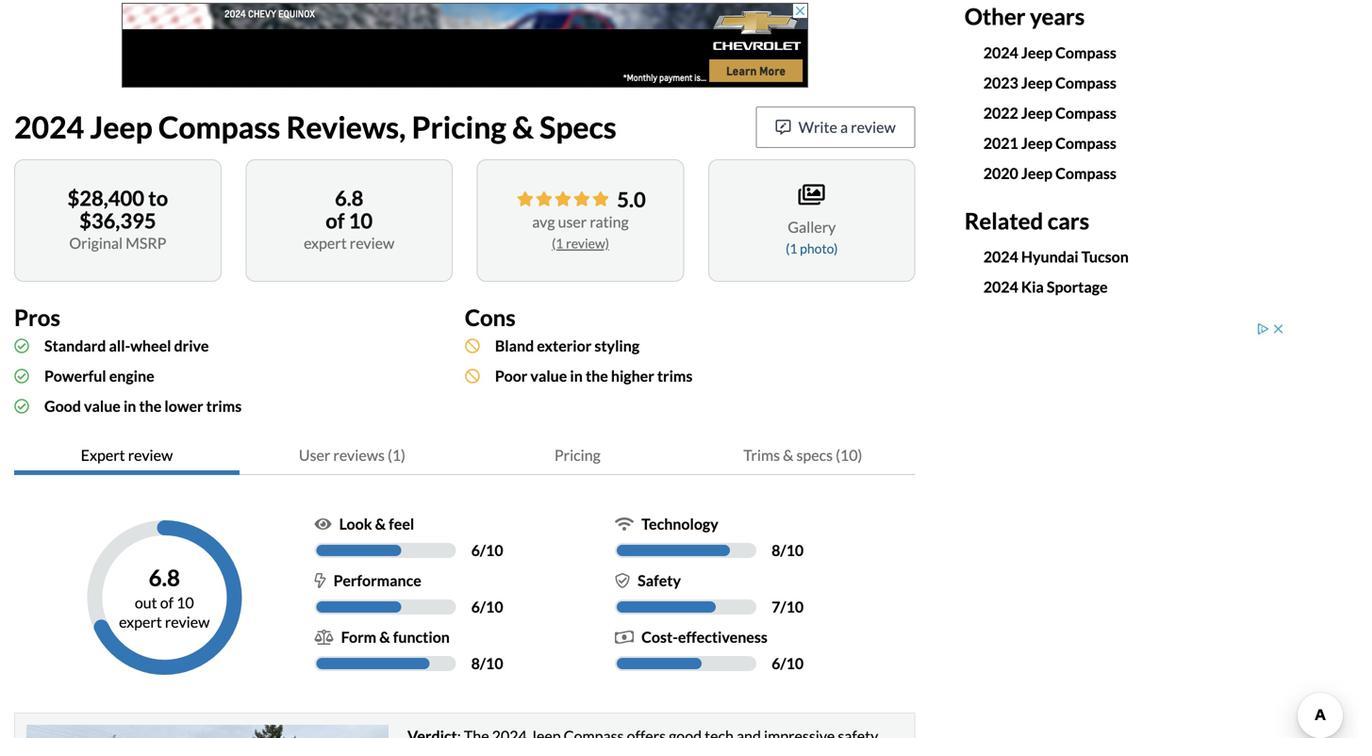 Task type: describe. For each thing, give the bounding box(es) containing it.
2022 jeep compass link
[[984, 104, 1117, 122]]

reviews
[[333, 446, 385, 465]]

cost-effectiveness
[[642, 628, 768, 647]]

lower
[[165, 397, 203, 416]]

6 for look & feel
[[471, 542, 480, 560]]

write a review button
[[756, 107, 916, 148]]

6.8 for of
[[149, 565, 180, 592]]

to
[[148, 186, 168, 210]]

2024 jeep compass reviews, pricing & specs
[[14, 109, 617, 145]]

/ for cost-effectiveness
[[781, 655, 786, 673]]

of inside 6.8 of 10 expert review
[[326, 209, 345, 233]]

function
[[393, 628, 450, 647]]

technology
[[642, 515, 719, 534]]

2021 jeep compass link
[[984, 134, 1117, 152]]

(1 inside avg user rating (1 review)
[[552, 235, 564, 251]]

hyundai
[[1022, 248, 1079, 266]]

/ for performance
[[480, 598, 486, 617]]

years
[[1030, 3, 1085, 30]]

eye image
[[315, 517, 332, 532]]

6.8 for 10
[[335, 186, 364, 210]]

sportage
[[1047, 278, 1108, 296]]

pros
[[14, 304, 60, 331]]

$28,400
[[67, 186, 144, 210]]

specs
[[540, 109, 617, 145]]

balance scale image
[[315, 630, 334, 645]]

cost-
[[642, 628, 678, 647]]

10 inside 6.8 out of 10 expert review
[[177, 594, 194, 612]]

(1 review) link
[[552, 235, 609, 251]]

styling
[[595, 337, 640, 355]]

avg
[[532, 213, 555, 231]]

look & feel
[[339, 515, 414, 534]]

jeep for 2024 jeep compass
[[1022, 43, 1053, 62]]

check circle image
[[14, 369, 29, 384]]

photo by cliff atiyeh. 2024 jeep compass front-quarter view. image
[[26, 726, 389, 739]]

form & function
[[341, 628, 450, 647]]

write
[[799, 118, 838, 136]]

6 for cost-effectiveness
[[772, 655, 781, 673]]

bland
[[495, 337, 534, 355]]

wifi image
[[615, 517, 634, 532]]

compass for 2023 jeep compass
[[1056, 73, 1117, 92]]

effectiveness
[[678, 628, 768, 647]]

money bill wave image
[[615, 630, 634, 645]]

tucson
[[1082, 248, 1129, 266]]

2023
[[984, 73, 1019, 92]]

write a review
[[799, 118, 896, 136]]

8 for form & function
[[471, 655, 480, 673]]

standard all-wheel drive
[[44, 337, 209, 355]]

poor
[[495, 367, 528, 385]]

form
[[341, 628, 377, 647]]

2020 jeep compass link
[[984, 164, 1117, 182]]

msrp
[[126, 234, 166, 252]]

feel
[[389, 515, 414, 534]]

cons
[[465, 304, 516, 331]]

7 / 10
[[772, 598, 804, 617]]

related
[[965, 207, 1044, 234]]

(10)
[[836, 446, 863, 465]]

higher
[[611, 367, 655, 385]]

& for trims & specs (10)
[[783, 446, 794, 465]]

the for lower
[[139, 397, 162, 416]]

original
[[69, 234, 123, 252]]

10 for look & feel
[[486, 542, 503, 560]]

/ for look & feel
[[480, 542, 486, 560]]

2021
[[984, 134, 1019, 152]]

compass for 2022 jeep compass
[[1056, 104, 1117, 122]]

trims for good value in the lower trims
[[206, 397, 242, 416]]

6 for performance
[[471, 598, 480, 617]]

in for lower
[[124, 397, 136, 416]]

jeep for 2020 jeep compass
[[1022, 164, 1053, 182]]

user
[[299, 446, 331, 465]]

trims & specs (10) tab
[[690, 437, 916, 476]]

review inside 6.8 out of 10 expert review
[[165, 613, 210, 632]]

0 vertical spatial advertisement region
[[122, 3, 808, 88]]

other years
[[965, 3, 1085, 30]]

5.0
[[617, 187, 646, 212]]

jeep for 2022 jeep compass
[[1022, 104, 1053, 122]]

6 / 10 for performance
[[471, 598, 503, 617]]

performance
[[334, 572, 422, 590]]

2023 jeep compass
[[984, 73, 1117, 92]]

check circle image for standard all-wheel drive
[[14, 339, 29, 354]]

2023 jeep compass link
[[984, 73, 1117, 92]]

2024 jeep compass
[[984, 43, 1117, 62]]

bolt image
[[315, 574, 326, 589]]

engine
[[109, 367, 154, 385]]

trims for poor value in the higher trims
[[657, 367, 693, 385]]

value for poor
[[531, 367, 567, 385]]

0 vertical spatial pricing
[[412, 109, 507, 145]]

1 horizontal spatial advertisement region
[[1004, 321, 1287, 739]]

review)
[[566, 235, 609, 251]]

& left specs at the left top of the page
[[512, 109, 534, 145]]

2022
[[984, 104, 1019, 122]]

check circle image for good value in the lower trims
[[14, 399, 29, 414]]

/ for safety
[[781, 598, 786, 617]]

value for good
[[84, 397, 121, 416]]

comment alt edit image
[[776, 120, 791, 135]]

$28,400 to $36,395 original msrp
[[67, 186, 168, 252]]

& for look & feel
[[375, 515, 386, 534]]

good
[[44, 397, 81, 416]]

other
[[965, 3, 1026, 30]]

wheel
[[130, 337, 171, 355]]

review inside 6.8 of 10 expert review
[[350, 234, 395, 252]]



Task type: vqa. For each thing, say whether or not it's contained in the screenshot.
Request Info BUTTON associated with $25,305
no



Task type: locate. For each thing, give the bounding box(es) containing it.
avg user rating (1 review)
[[532, 213, 629, 251]]

0 horizontal spatial 6.8
[[149, 565, 180, 592]]

1 horizontal spatial 8
[[772, 542, 781, 560]]

6.8 down reviews,
[[335, 186, 364, 210]]

cars
[[1048, 207, 1090, 234]]

10
[[349, 209, 373, 233], [486, 542, 503, 560], [786, 542, 804, 560], [177, 594, 194, 612], [486, 598, 503, 617], [786, 598, 804, 617], [486, 655, 503, 673], [786, 655, 804, 673]]

2024 left kia
[[984, 278, 1019, 296]]

review
[[851, 118, 896, 136], [350, 234, 395, 252], [128, 446, 173, 465], [165, 613, 210, 632]]

tab list containing expert review
[[14, 437, 916, 476]]

6.8 inside 6.8 out of 10 expert review
[[149, 565, 180, 592]]

compass for 2024 jeep compass
[[1056, 43, 1117, 62]]

6 / 10 for look & feel
[[471, 542, 503, 560]]

0 horizontal spatial the
[[139, 397, 162, 416]]

gallery
[[788, 218, 836, 236]]

check circle image down check circle image
[[14, 399, 29, 414]]

2 vertical spatial 6
[[772, 655, 781, 673]]

user reviews (1)
[[299, 446, 406, 465]]

8 / 10 for form & function
[[471, 655, 503, 673]]

jeep down "2021 jeep compass" link on the top right of page
[[1022, 164, 1053, 182]]

expert inside 6.8 of 10 expert review
[[304, 234, 347, 252]]

of inside 6.8 out of 10 expert review
[[160, 594, 174, 612]]

1 vertical spatial 6 / 10
[[471, 598, 503, 617]]

a
[[841, 118, 848, 136]]

0 horizontal spatial in
[[124, 397, 136, 416]]

check circle image
[[14, 339, 29, 354], [14, 399, 29, 414]]

the
[[586, 367, 608, 385], [139, 397, 162, 416]]

7
[[772, 598, 781, 617]]

6.8
[[335, 186, 364, 210], [149, 565, 180, 592]]

trims
[[744, 446, 780, 465]]

compass
[[1056, 43, 1117, 62], [1056, 73, 1117, 92], [1056, 104, 1117, 122], [158, 109, 280, 145], [1056, 134, 1117, 152], [1056, 164, 1117, 182]]

expert inside tab
[[81, 446, 125, 465]]

2024 for 2024 hyundai tucson
[[984, 248, 1019, 266]]

0 vertical spatial 8 / 10
[[772, 542, 804, 560]]

2020 jeep compass
[[984, 164, 1117, 182]]

1 horizontal spatial trims
[[657, 367, 693, 385]]

2 vertical spatial 6 / 10
[[772, 655, 804, 673]]

of
[[326, 209, 345, 233], [160, 594, 174, 612]]

10 for cost-effectiveness
[[786, 655, 804, 673]]

8 / 10 for technology
[[772, 542, 804, 560]]

expert review
[[81, 446, 173, 465]]

1 vertical spatial expert
[[81, 446, 125, 465]]

kia
[[1022, 278, 1044, 296]]

review inside button
[[851, 118, 896, 136]]

gallery (1 photo)
[[786, 218, 838, 257]]

good value in the lower trims
[[44, 397, 242, 416]]

10 inside 6.8 of 10 expert review
[[349, 209, 373, 233]]

trims
[[657, 367, 693, 385], [206, 397, 242, 416]]

2024 jeep compass link
[[984, 43, 1117, 62]]

jeep up 2023 jeep compass
[[1022, 43, 1053, 62]]

1 vertical spatial 6.8
[[149, 565, 180, 592]]

(1
[[552, 235, 564, 251], [786, 241, 798, 257]]

jeep for 2024 jeep compass reviews, pricing & specs
[[90, 109, 153, 145]]

rating
[[590, 213, 629, 231]]

all-
[[109, 337, 130, 355]]

2024 for 2024 kia sportage
[[984, 278, 1019, 296]]

2024 for 2024 jeep compass
[[984, 43, 1019, 62]]

(1 left photo)
[[786, 241, 798, 257]]

10 for technology
[[786, 542, 804, 560]]

the left lower
[[139, 397, 162, 416]]

in
[[570, 367, 583, 385], [124, 397, 136, 416]]

& right form
[[379, 628, 390, 647]]

pricing inside tab
[[555, 446, 601, 465]]

10 for form & function
[[486, 655, 503, 673]]

(1 inside gallery (1 photo)
[[786, 241, 798, 257]]

jeep up $28,400 at top
[[90, 109, 153, 145]]

2021 jeep compass
[[984, 134, 1117, 152]]

1 vertical spatial check circle image
[[14, 399, 29, 414]]

1 vertical spatial 6
[[471, 598, 480, 617]]

compass down the "2024 jeep compass" link
[[1056, 73, 1117, 92]]

specs
[[797, 446, 833, 465]]

look
[[339, 515, 372, 534]]

1 horizontal spatial in
[[570, 367, 583, 385]]

jeep for 2023 jeep compass
[[1022, 73, 1053, 92]]

0 vertical spatial expert
[[304, 234, 347, 252]]

0 horizontal spatial trims
[[206, 397, 242, 416]]

2024
[[984, 43, 1019, 62], [14, 109, 84, 145], [984, 248, 1019, 266], [984, 278, 1019, 296]]

images image
[[799, 183, 825, 207]]

poor value in the higher trims
[[495, 367, 693, 385]]

compass down years
[[1056, 43, 1117, 62]]

0 vertical spatial in
[[570, 367, 583, 385]]

0 horizontal spatial (1
[[552, 235, 564, 251]]

/ for technology
[[781, 542, 786, 560]]

0 vertical spatial value
[[531, 367, 567, 385]]

2024 up "2023"
[[984, 43, 1019, 62]]

&
[[512, 109, 534, 145], [783, 446, 794, 465], [375, 515, 386, 534], [379, 628, 390, 647]]

0 vertical spatial check circle image
[[14, 339, 29, 354]]

user
[[558, 213, 587, 231]]

jeep down 2022 jeep compass link on the top
[[1022, 134, 1053, 152]]

pricing tab
[[465, 437, 690, 476]]

2024 for 2024 jeep compass reviews, pricing & specs
[[14, 109, 84, 145]]

tab list
[[14, 437, 916, 476]]

(1 down avg
[[552, 235, 564, 251]]

the left higher
[[586, 367, 608, 385]]

compass for 2021 jeep compass
[[1056, 134, 1117, 152]]

0 horizontal spatial of
[[160, 594, 174, 612]]

0 horizontal spatial pricing
[[412, 109, 507, 145]]

the for higher
[[586, 367, 608, 385]]

& inside "tab"
[[783, 446, 794, 465]]

(1)
[[388, 446, 406, 465]]

& left "feel"
[[375, 515, 386, 534]]

2020
[[984, 164, 1019, 182]]

exterior
[[537, 337, 592, 355]]

ban image
[[465, 369, 480, 384]]

jeep down the "2024 jeep compass" link
[[1022, 73, 1053, 92]]

1 horizontal spatial the
[[586, 367, 608, 385]]

trims right higher
[[657, 367, 693, 385]]

value down the powerful engine
[[84, 397, 121, 416]]

2022 jeep compass
[[984, 104, 1117, 122]]

compass up to at the top left of page
[[158, 109, 280, 145]]

1 vertical spatial 8 / 10
[[471, 655, 503, 673]]

6.8 inside 6.8 of 10 expert review
[[335, 186, 364, 210]]

related cars
[[965, 207, 1090, 234]]

1 vertical spatial the
[[139, 397, 162, 416]]

1 vertical spatial trims
[[206, 397, 242, 416]]

in for higher
[[570, 367, 583, 385]]

2 check circle image from the top
[[14, 399, 29, 414]]

$36,395
[[79, 209, 156, 233]]

6 / 10 for cost-effectiveness
[[772, 655, 804, 673]]

2024 down related
[[984, 248, 1019, 266]]

compass down 2021 jeep compass
[[1056, 164, 1117, 182]]

10 for safety
[[786, 598, 804, 617]]

1 vertical spatial value
[[84, 397, 121, 416]]

1 horizontal spatial (1
[[786, 241, 798, 257]]

value down exterior
[[531, 367, 567, 385]]

/ for form & function
[[480, 655, 486, 673]]

1 vertical spatial in
[[124, 397, 136, 416]]

0 horizontal spatial advertisement region
[[122, 3, 808, 88]]

0 vertical spatial 6.8
[[335, 186, 364, 210]]

jeep
[[1022, 43, 1053, 62], [1022, 73, 1053, 92], [1022, 104, 1053, 122], [90, 109, 153, 145], [1022, 134, 1053, 152], [1022, 164, 1053, 182]]

compass up "2021 jeep compass" link on the top right of page
[[1056, 104, 1117, 122]]

6
[[471, 542, 480, 560], [471, 598, 480, 617], [772, 655, 781, 673]]

0 vertical spatial the
[[586, 367, 608, 385]]

10 for performance
[[486, 598, 503, 617]]

0 horizontal spatial 8 / 10
[[471, 655, 503, 673]]

drive
[[174, 337, 209, 355]]

review inside tab
[[128, 446, 173, 465]]

0 vertical spatial trims
[[657, 367, 693, 385]]

& left 'specs'
[[783, 446, 794, 465]]

expert inside 6.8 out of 10 expert review
[[119, 613, 162, 632]]

2024 up $28,400 at top
[[14, 109, 84, 145]]

out
[[135, 594, 157, 612]]

0 vertical spatial 6
[[471, 542, 480, 560]]

compass down 2022 jeep compass link on the top
[[1056, 134, 1117, 152]]

1 horizontal spatial of
[[326, 209, 345, 233]]

expert review tab
[[14, 437, 240, 476]]

1 vertical spatial 8
[[471, 655, 480, 673]]

check circle image up check circle image
[[14, 339, 29, 354]]

in down engine
[[124, 397, 136, 416]]

jeep up 2021 jeep compass
[[1022, 104, 1053, 122]]

8 for technology
[[772, 542, 781, 560]]

1 horizontal spatial 6.8
[[335, 186, 364, 210]]

1 horizontal spatial 8 / 10
[[772, 542, 804, 560]]

jeep for 2021 jeep compass
[[1022, 134, 1053, 152]]

& for form & function
[[379, 628, 390, 647]]

2 vertical spatial expert
[[119, 613, 162, 632]]

1 vertical spatial advertisement region
[[1004, 321, 1287, 739]]

trims & specs (10)
[[744, 446, 863, 465]]

6.8 out of 10 expert review
[[119, 565, 210, 632]]

0 vertical spatial of
[[326, 209, 345, 233]]

8 / 10
[[772, 542, 804, 560], [471, 655, 503, 673]]

expert
[[304, 234, 347, 252], [81, 446, 125, 465], [119, 613, 162, 632]]

1 vertical spatial pricing
[[555, 446, 601, 465]]

trims right lower
[[206, 397, 242, 416]]

pricing
[[412, 109, 507, 145], [555, 446, 601, 465]]

advertisement region
[[122, 3, 808, 88], [1004, 321, 1287, 739]]

0 horizontal spatial value
[[84, 397, 121, 416]]

value
[[531, 367, 567, 385], [84, 397, 121, 416]]

2024 kia sportage
[[984, 278, 1108, 296]]

1 vertical spatial of
[[160, 594, 174, 612]]

bland exterior styling
[[495, 337, 640, 355]]

user reviews (1) tab
[[240, 437, 465, 476]]

powerful engine
[[44, 367, 154, 385]]

standard
[[44, 337, 106, 355]]

1 horizontal spatial pricing
[[555, 446, 601, 465]]

compass for 2020 jeep compass
[[1056, 164, 1117, 182]]

compass for 2024 jeep compass reviews, pricing & specs
[[158, 109, 280, 145]]

reviews,
[[286, 109, 406, 145]]

ban image
[[465, 339, 480, 354]]

safety
[[638, 572, 681, 590]]

2024 kia sportage link
[[984, 278, 1108, 296]]

in down bland exterior styling
[[570, 367, 583, 385]]

6.8 up out
[[149, 565, 180, 592]]

/
[[480, 542, 486, 560], [781, 542, 786, 560], [480, 598, 486, 617], [781, 598, 786, 617], [480, 655, 486, 673], [781, 655, 786, 673]]

0 horizontal spatial 8
[[471, 655, 480, 673]]

shield check image
[[615, 574, 630, 589]]

powerful
[[44, 367, 106, 385]]

2024 hyundai tucson
[[984, 248, 1129, 266]]

0 vertical spatial 6 / 10
[[471, 542, 503, 560]]

1 check circle image from the top
[[14, 339, 29, 354]]

photo)
[[800, 241, 838, 257]]

6 / 10
[[471, 542, 503, 560], [471, 598, 503, 617], [772, 655, 804, 673]]

6.8 of 10 expert review
[[304, 186, 395, 252]]

1 horizontal spatial value
[[531, 367, 567, 385]]

0 vertical spatial 8
[[772, 542, 781, 560]]

2024 hyundai tucson link
[[984, 248, 1129, 266]]



